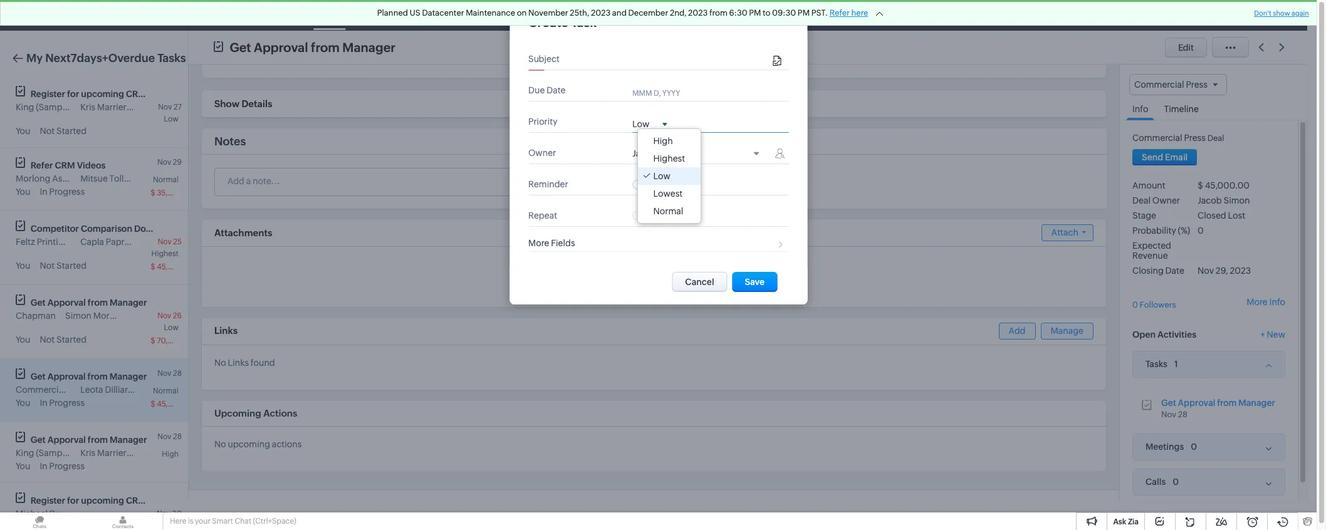 Task type: vqa. For each thing, say whether or not it's contained in the screenshot.


Task type: locate. For each thing, give the bounding box(es) containing it.
orders
[[698, 10, 726, 20], [785, 10, 813, 20]]

add link
[[999, 323, 1036, 340]]

2 vertical spatial not started
[[40, 335, 87, 345]]

1 king (sample) from the top
[[16, 102, 72, 112]]

1 vertical spatial high
[[162, 450, 179, 459]]

show details link
[[214, 98, 272, 109]]

0 vertical spatial progress
[[49, 187, 85, 197]]

for
[[67, 89, 79, 99], [67, 496, 79, 506]]

started for (sample)
[[56, 126, 87, 136]]

1 kris marrier (sample) from the top
[[80, 102, 165, 112]]

webinars inside register for upcoming crm webinars nov 27
[[148, 89, 187, 99]]

1 horizontal spatial refer
[[830, 8, 850, 18]]

1 vertical spatial owner
[[1153, 196, 1181, 206]]

0 vertical spatial 45,000.00
[[1205, 181, 1250, 191]]

low
[[164, 115, 179, 124], [633, 119, 650, 129], [654, 171, 671, 181], [164, 324, 179, 332]]

register up ruta
[[31, 496, 65, 506]]

actions
[[263, 408, 298, 419]]

3 in progress from the top
[[40, 461, 85, 471]]

1 you from the top
[[16, 126, 30, 136]]

kris down next7days+overdue
[[80, 102, 95, 112]]

1 vertical spatial webinars
[[148, 496, 187, 506]]

date for due date
[[547, 85, 566, 95]]

upcoming inside register for upcoming crm webinars nov 27
[[81, 89, 124, 99]]

register
[[31, 89, 65, 99], [31, 496, 65, 506]]

more for more info
[[1247, 297, 1268, 308]]

3 progress from the top
[[49, 461, 85, 471]]

manage link
[[1041, 323, 1094, 340]]

no links found
[[214, 358, 275, 368]]

commercial press link
[[1133, 133, 1206, 143]]

more
[[529, 238, 550, 248], [1247, 297, 1268, 308]]

2 vertical spatial simon
[[65, 311, 92, 321]]

more up '+'
[[1247, 297, 1268, 308]]

you down feltz
[[16, 261, 30, 271]]

1 nov 28 from the top
[[158, 369, 182, 378]]

0 left followers
[[1133, 300, 1139, 310]]

0 vertical spatial not started
[[40, 126, 87, 136]]

king for register for upcoming crm webinars
[[16, 102, 34, 112]]

0 vertical spatial deal
[[1208, 134, 1225, 143]]

0 vertical spatial started
[[56, 126, 87, 136]]

1 progress from the top
[[49, 187, 85, 197]]

sales orders link
[[665, 0, 736, 30]]

28 for leota dilliard (sample)
[[173, 369, 182, 378]]

quotes link
[[615, 0, 665, 30]]

45,000.00 down leota dilliard (sample)
[[157, 400, 195, 409]]

None submit
[[733, 272, 777, 292]]

orders right sales
[[698, 10, 726, 20]]

refer up morlong
[[31, 161, 53, 171]]

commercial down info link
[[1133, 133, 1183, 143]]

apporval up chapman on the left bottom of the page
[[48, 298, 86, 308]]

$ for leota dilliard (sample)
[[151, 400, 155, 409]]

45,000.00 for competitor comparison document
[[157, 263, 195, 271]]

crm inside register for upcoming crm webinars nov 27
[[126, 89, 146, 99]]

orders right to
[[785, 10, 813, 20]]

subject name lookup image
[[773, 56, 781, 66]]

1 vertical spatial press
[[67, 385, 89, 395]]

deal right commercial press link
[[1208, 134, 1225, 143]]

1 for from the top
[[67, 89, 79, 99]]

70,000.00
[[157, 337, 195, 345]]

repeat
[[529, 211, 557, 221]]

$ left "70,000.00"
[[151, 337, 155, 345]]

progress down associates
[[49, 187, 85, 197]]

links left found
[[228, 358, 249, 368]]

2 progress from the top
[[49, 398, 85, 408]]

refer
[[830, 8, 850, 18], [31, 161, 53, 171]]

register inside register for upcoming crm webinars nov 27
[[31, 89, 65, 99]]

for for register for upcoming crm webinars nov 27
[[67, 89, 79, 99]]

1 vertical spatial commercial
[[16, 385, 66, 395]]

details
[[242, 98, 272, 109]]

probability
[[1133, 226, 1177, 236]]

1 vertical spatial get approval from manager
[[31, 372, 147, 382]]

marrier
[[97, 102, 127, 112], [97, 448, 127, 458]]

due date
[[529, 85, 566, 95]]

0 vertical spatial kris marrier (sample)
[[80, 102, 165, 112]]

Add a note... field
[[215, 175, 589, 187]]

1 started from the top
[[56, 126, 87, 136]]

2 vertical spatial approval
[[1178, 398, 1216, 408]]

0 vertical spatial king
[[16, 102, 34, 112]]

webinars for register for upcoming crm webinars nov 27
[[148, 89, 187, 99]]

king (sample)
[[16, 102, 72, 112], [16, 448, 72, 458]]

(sample)
[[36, 102, 72, 112], [128, 102, 165, 112], [139, 174, 175, 184], [143, 237, 179, 247], [130, 311, 166, 321], [135, 385, 171, 395], [36, 448, 72, 458], [128, 448, 165, 458], [70, 509, 106, 519]]

services link
[[877, 0, 932, 30]]

crm up associates
[[55, 161, 75, 171]]

6:30
[[729, 8, 748, 18]]

1 vertical spatial highest
[[151, 250, 179, 258]]

highest up lowest
[[654, 154, 685, 164]]

upcoming inside the register for upcoming crm webinars nov 30
[[81, 496, 124, 506]]

0 vertical spatial more
[[529, 238, 550, 248]]

Jacob Simon field
[[633, 149, 765, 161]]

king up michael
[[16, 448, 34, 458]]

1 horizontal spatial tasks
[[1146, 359, 1168, 369]]

MMM d, yyyy text field
[[633, 88, 702, 98]]

and
[[612, 8, 627, 18]]

get inside get apporval from manager nov 26
[[31, 298, 46, 308]]

jacob
[[633, 149, 657, 159], [1198, 196, 1222, 206]]

high down low field
[[654, 136, 673, 146]]

from inside get approval from manager nov 28
[[1218, 398, 1237, 408]]

0 vertical spatial info
[[1133, 104, 1149, 114]]

45,000.00
[[1205, 181, 1250, 191], [157, 263, 195, 271], [157, 400, 195, 409]]

approval down 1
[[1178, 398, 1216, 408]]

4 you from the top
[[16, 335, 30, 345]]

jacob simon down low field
[[633, 149, 685, 159]]

1 apporval from the top
[[48, 298, 86, 308]]

lowest
[[654, 189, 683, 199]]

my
[[26, 51, 43, 65]]

1 webinars from the top
[[148, 89, 187, 99]]

manager
[[343, 40, 396, 54], [110, 298, 147, 308], [110, 372, 147, 382], [1239, 398, 1276, 408], [110, 435, 147, 445]]

deal up stage
[[1133, 196, 1151, 206]]

1 horizontal spatial high
[[654, 136, 673, 146]]

1 vertical spatial $ 45,000.00
[[151, 263, 195, 271]]

closing date
[[1133, 266, 1185, 276]]

apporval for get apporval from manager
[[48, 435, 86, 445]]

None button
[[1133, 149, 1198, 166], [672, 272, 728, 292], [1133, 149, 1198, 166], [672, 272, 728, 292]]

nov left 26
[[157, 312, 171, 320]]

0 horizontal spatial deal
[[1133, 196, 1151, 206]]

show
[[1274, 9, 1291, 17]]

28 inside get approval from manager nov 28
[[1179, 410, 1188, 419]]

paprocki
[[106, 237, 141, 247]]

1 orders from the left
[[698, 10, 726, 20]]

comparison
[[81, 224, 132, 234]]

jacob simon
[[633, 149, 685, 159], [1198, 196, 1251, 206]]

2 kris marrier (sample) from the top
[[80, 448, 165, 458]]

normal up $ 35,000.00
[[153, 176, 179, 184]]

don't
[[1255, 9, 1272, 17]]

2 vertical spatial 28
[[173, 433, 182, 441]]

nov inside get approval from manager nov 28
[[1162, 410, 1177, 419]]

you
[[16, 126, 30, 136], [16, 187, 30, 197], [16, 261, 30, 271], [16, 335, 30, 345], [16, 398, 30, 408], [16, 461, 30, 471]]

0 vertical spatial normal
[[153, 176, 179, 184]]

deal
[[1208, 134, 1225, 143], [1133, 196, 1151, 206]]

marrier for in progress
[[97, 448, 127, 458]]

1 vertical spatial progress
[[49, 398, 85, 408]]

simon inside field
[[659, 149, 685, 159]]

1 king from the top
[[16, 102, 34, 112]]

$ 35,000.00
[[151, 189, 195, 198]]

apporval inside get apporval from manager nov 26
[[48, 298, 86, 308]]

2 horizontal spatial simon
[[1224, 196, 1251, 206]]

no left found
[[214, 358, 226, 368]]

28
[[173, 369, 182, 378], [1179, 410, 1188, 419], [173, 433, 182, 441]]

leota
[[80, 385, 103, 395]]

2 orders from the left
[[785, 10, 813, 20]]

webinars up 30
[[148, 496, 187, 506]]

2 vertical spatial progress
[[49, 461, 85, 471]]

you up michael
[[16, 461, 30, 471]]

low down mmm d, yyyy text box
[[633, 119, 650, 129]]

1 vertical spatial apporval
[[48, 435, 86, 445]]

started down get apporval from manager nov 26
[[56, 335, 87, 345]]

nov
[[158, 103, 172, 112], [157, 158, 171, 167], [158, 238, 172, 246], [1198, 266, 1214, 276], [157, 312, 171, 320], [158, 369, 172, 378], [1162, 410, 1177, 419], [158, 433, 172, 441], [157, 510, 171, 519]]

upcoming for register for upcoming crm webinars nov 27
[[81, 89, 124, 99]]

1
[[1175, 359, 1179, 369]]

jacob down low field
[[633, 149, 657, 159]]

normal right dilliard
[[153, 387, 179, 396]]

2 vertical spatial normal
[[153, 387, 179, 396]]

for inside the register for upcoming crm webinars nov 30
[[67, 496, 79, 506]]

products link
[[558, 0, 615, 30]]

not started for printing
[[40, 261, 87, 271]]

30
[[172, 510, 182, 519]]

nov left 30
[[157, 510, 171, 519]]

1 vertical spatial no
[[214, 358, 226, 368]]

0 horizontal spatial commercial
[[16, 385, 66, 395]]

not down chapman on the left bottom of the page
[[40, 335, 55, 345]]

edit button
[[1166, 37, 1208, 57]]

0 horizontal spatial 0
[[1133, 300, 1139, 310]]

commercial for commercial press deal
[[1133, 133, 1183, 143]]

kris marrier (sample) down the my next7days+overdue tasks
[[80, 102, 165, 112]]

2 nov 28 from the top
[[158, 433, 182, 441]]

0 horizontal spatial more
[[529, 238, 550, 248]]

for inside register for upcoming crm webinars nov 27
[[67, 89, 79, 99]]

no attachment
[[614, 272, 676, 282]]

1 register from the top
[[31, 89, 65, 99]]

michael ruta (sample)
[[16, 509, 106, 519]]

0 vertical spatial owner
[[529, 148, 556, 158]]

26
[[173, 312, 182, 320]]

1 in progress from the top
[[40, 187, 85, 197]]

2 king (sample) from the top
[[16, 448, 72, 458]]

1 vertical spatial for
[[67, 496, 79, 506]]

jacob up closed
[[1198, 196, 1222, 206]]

2 kris from the top
[[80, 448, 95, 458]]

normal for mitsue tollner (sample)
[[153, 176, 179, 184]]

started down "feltz printing service"
[[56, 261, 87, 271]]

0 vertical spatial date
[[547, 85, 566, 95]]

not started
[[40, 126, 87, 136], [40, 261, 87, 271], [40, 335, 87, 345]]

in for commercial
[[40, 398, 48, 408]]

0 vertical spatial simon
[[659, 149, 685, 159]]

nov inside register for upcoming crm webinars nov 27
[[158, 103, 172, 112]]

$ for capla paprocki (sample)
[[151, 263, 155, 271]]

1 vertical spatial date
[[1166, 266, 1185, 276]]

1 vertical spatial jacob
[[1198, 196, 1222, 206]]

more left fields on the left of the page
[[529, 238, 550, 248]]

info up new
[[1270, 297, 1286, 308]]

$ 45,000.00 down leota dilliard (sample)
[[151, 400, 195, 409]]

0 right (%)
[[1198, 226, 1204, 236]]

0 vertical spatial register
[[31, 89, 65, 99]]

previous record image
[[1259, 43, 1265, 51]]

2 king from the top
[[16, 448, 34, 458]]

1 vertical spatial nov 28
[[158, 433, 182, 441]]

1 horizontal spatial orders
[[785, 10, 813, 20]]

1 vertical spatial kris marrier (sample)
[[80, 448, 165, 458]]

tasks left 1
[[1146, 359, 1168, 369]]

not started up refer crm videos
[[40, 126, 87, 136]]

simon down low field
[[659, 149, 685, 159]]

0 vertical spatial kris
[[80, 102, 95, 112]]

get down 1
[[1162, 398, 1177, 408]]

us
[[410, 8, 421, 18]]

for down next7days+overdue
[[67, 89, 79, 99]]

0 vertical spatial upcoming
[[81, 89, 124, 99]]

2 for from the top
[[67, 496, 79, 506]]

owner down the amount
[[1153, 196, 1181, 206]]

not for printing
[[40, 261, 55, 271]]

refer right pst. at the top right of the page
[[830, 8, 850, 18]]

started up refer crm videos
[[56, 126, 87, 136]]

owner down priority
[[529, 148, 556, 158]]

1 vertical spatial started
[[56, 261, 87, 271]]

2023 left and
[[591, 8, 611, 18]]

2 register from the top
[[31, 496, 65, 506]]

in up michael
[[40, 461, 48, 471]]

low inside field
[[633, 119, 650, 129]]

you down morlong
[[16, 187, 30, 197]]

45,000.00 for get approval from manager
[[157, 400, 195, 409]]

1 vertical spatial more
[[1247, 297, 1268, 308]]

1 vertical spatial king
[[16, 448, 34, 458]]

pm left to
[[749, 8, 761, 18]]

3 in from the top
[[40, 461, 48, 471]]

1 not from the top
[[40, 126, 55, 136]]

register inside the register for upcoming crm webinars nov 30
[[31, 496, 65, 506]]

2 started from the top
[[56, 261, 87, 271]]

tasks up 27
[[157, 51, 186, 65]]

normal for leota dilliard (sample)
[[153, 387, 179, 396]]

2023 right 2nd,
[[688, 8, 708, 18]]

pm left pst. at the top right of the page
[[798, 8, 810, 18]]

reports
[[459, 10, 490, 20]]

document
[[134, 224, 178, 234]]

0 vertical spatial jacob simon
[[633, 149, 685, 159]]

crm down the my next7days+overdue tasks
[[126, 89, 146, 99]]

2 vertical spatial upcoming
[[81, 496, 124, 506]]

2 vertical spatial in progress
[[40, 461, 85, 471]]

nov left 25
[[158, 238, 172, 246]]

king
[[16, 102, 34, 112], [16, 448, 34, 458]]

approval up commercial press
[[48, 372, 86, 382]]

nov inside the register for upcoming crm webinars nov 30
[[157, 510, 171, 519]]

upcoming down next7days+overdue
[[81, 89, 124, 99]]

0 vertical spatial approval
[[254, 40, 308, 54]]

not started down chapman on the left bottom of the page
[[40, 335, 87, 345]]

approval up the details
[[254, 40, 308, 54]]

you down chapman on the left bottom of the page
[[16, 335, 30, 345]]

2 webinars from the top
[[148, 496, 187, 506]]

2 apporval from the top
[[48, 435, 86, 445]]

press left dilliard
[[67, 385, 89, 395]]

high up 30
[[162, 450, 179, 459]]

zia
[[1129, 518, 1139, 527]]

simon left the morasca
[[65, 311, 92, 321]]

morasca
[[93, 311, 128, 321]]

$ 45,000.00 for get approval from manager
[[151, 400, 195, 409]]

nov down $ 70,000.00
[[158, 369, 172, 378]]

marrier down the my next7days+overdue tasks
[[97, 102, 127, 112]]

0 vertical spatial highest
[[654, 154, 685, 164]]

king down "my"
[[16, 102, 34, 112]]

in progress down get apporval from manager
[[40, 461, 85, 471]]

no left attachment
[[614, 272, 626, 282]]

upcoming for register for upcoming crm webinars nov 30
[[81, 496, 124, 506]]

king for get apporval from manager
[[16, 448, 34, 458]]

0 horizontal spatial jacob simon
[[633, 149, 685, 159]]

apporval
[[48, 298, 86, 308], [48, 435, 86, 445]]

1 vertical spatial 0
[[1133, 300, 1139, 310]]

+
[[1261, 330, 1266, 340]]

activities
[[1158, 330, 1197, 340]]

$ down capla paprocki (sample)
[[151, 263, 155, 271]]

45,000.00 down 25
[[157, 263, 195, 271]]

register down "my"
[[31, 89, 65, 99]]

0 horizontal spatial highest
[[151, 250, 179, 258]]

actions
[[272, 440, 302, 450]]

more for more fields
[[529, 238, 550, 248]]

links
[[214, 325, 238, 336], [228, 358, 249, 368]]

sales
[[675, 10, 696, 20]]

0 vertical spatial webinars
[[148, 89, 187, 99]]

projects
[[942, 10, 975, 20]]

commercial for commercial press
[[16, 385, 66, 395]]

2 vertical spatial $ 45,000.00
[[151, 400, 195, 409]]

1 not started from the top
[[40, 126, 87, 136]]

attachments
[[214, 228, 272, 238]]

not for (sample)
[[40, 126, 55, 136]]

highest down 25
[[151, 250, 179, 258]]

upcoming up contacts image
[[81, 496, 124, 506]]

webinars for register for upcoming crm webinars nov 30
[[148, 496, 187, 506]]

0 vertical spatial jacob
[[633, 149, 657, 159]]

king (sample) down get apporval from manager
[[16, 448, 72, 458]]

search element
[[1123, 0, 1149, 31]]

1 horizontal spatial date
[[1166, 266, 1185, 276]]

1 horizontal spatial 0
[[1198, 226, 1204, 236]]

2023 right '29,'
[[1230, 266, 1252, 276]]

1 horizontal spatial pm
[[798, 8, 810, 18]]

2 not started from the top
[[40, 261, 87, 271]]

not started down "feltz printing service"
[[40, 261, 87, 271]]

nov 28 for leota dilliard (sample)
[[158, 369, 182, 378]]

kris marrier (sample) for in progress
[[80, 448, 165, 458]]

register for register for upcoming crm webinars nov 27
[[31, 89, 65, 99]]

1 vertical spatial refer
[[31, 161, 53, 171]]

crm up contacts image
[[126, 496, 146, 506]]

0 followers
[[1133, 300, 1177, 310]]

competitor
[[31, 224, 79, 234]]

$ left 35,000.00 at left top
[[151, 189, 155, 198]]

reminder
[[529, 179, 568, 189]]

webinars
[[148, 89, 187, 99], [148, 496, 187, 506]]

1 horizontal spatial approval
[[254, 40, 308, 54]]

1 horizontal spatial jacob
[[1198, 196, 1222, 206]]

open activities
[[1133, 330, 1197, 340]]

0 horizontal spatial tasks
[[157, 51, 186, 65]]

kris for in progress
[[80, 448, 95, 458]]

1 vertical spatial not started
[[40, 261, 87, 271]]

in progress for (sample)
[[40, 461, 85, 471]]

2 in progress from the top
[[40, 398, 85, 408]]

2 in from the top
[[40, 398, 48, 408]]

1 horizontal spatial 2023
[[688, 8, 708, 18]]

nov 28
[[158, 369, 182, 378], [158, 433, 182, 441]]

None text field
[[633, 55, 770, 65]]

1 in from the top
[[40, 187, 48, 197]]

0 horizontal spatial approval
[[48, 372, 86, 382]]

approval inside get approval from manager nov 28
[[1178, 398, 1216, 408]]

2nd,
[[670, 8, 687, 18]]

you down commercial press
[[16, 398, 30, 408]]

0 vertical spatial nov 28
[[158, 369, 182, 378]]

closed lost
[[1198, 211, 1246, 221]]

1 horizontal spatial press
[[1185, 133, 1206, 143]]

expected
[[1133, 241, 1172, 251]]

kris down get apporval from manager
[[80, 448, 95, 458]]

normal down lowest
[[654, 206, 684, 216]]

tree
[[638, 129, 701, 223]]

in progress down morlong associates
[[40, 187, 85, 197]]

45,000.00 up the closed lost
[[1205, 181, 1250, 191]]

0 vertical spatial apporval
[[48, 298, 86, 308]]

2 you from the top
[[16, 187, 30, 197]]

started for printing
[[56, 261, 87, 271]]

meetings
[[361, 10, 399, 20]]

1 vertical spatial tasks
[[1146, 359, 1168, 369]]

0 vertical spatial king (sample)
[[16, 102, 72, 112]]

0 vertical spatial in
[[40, 187, 48, 197]]

1 marrier from the top
[[97, 102, 127, 112]]

1 vertical spatial jacob simon
[[1198, 196, 1251, 206]]

0 vertical spatial in progress
[[40, 187, 85, 197]]

low down 27
[[164, 115, 179, 124]]

2 not from the top
[[40, 261, 55, 271]]

get approval from manager link
[[1162, 398, 1276, 408]]

date for closing date
[[1166, 266, 1185, 276]]

progress for associates
[[49, 187, 85, 197]]

1 horizontal spatial info
[[1270, 297, 1286, 308]]

jacob simon up the closed lost
[[1198, 196, 1251, 206]]

2 marrier from the top
[[97, 448, 127, 458]]

nov down leota dilliard (sample)
[[158, 433, 172, 441]]

1 vertical spatial in
[[40, 398, 48, 408]]

webinars up 27
[[148, 89, 187, 99]]

0 vertical spatial 28
[[173, 369, 182, 378]]

1 pm from the left
[[749, 8, 761, 18]]

1 vertical spatial marrier
[[97, 448, 127, 458]]

webinars inside the register for upcoming crm webinars nov 30
[[148, 496, 187, 506]]

nov left 27
[[158, 103, 172, 112]]

$ 45,000.00 down 25
[[151, 263, 195, 271]]

jacob inside field
[[633, 149, 657, 159]]

0 vertical spatial marrier
[[97, 102, 127, 112]]

nov down 'get approval from manager' link
[[1162, 410, 1177, 419]]

edit
[[1179, 42, 1194, 52]]

$
[[1198, 181, 1204, 191], [151, 189, 155, 198], [151, 263, 155, 271], [151, 337, 155, 345], [151, 400, 155, 409]]

0 horizontal spatial high
[[162, 450, 179, 459]]

3 not started from the top
[[40, 335, 87, 345]]

kris marrier (sample) for not started
[[80, 102, 165, 112]]

1 horizontal spatial get approval from manager
[[230, 40, 396, 54]]

0 vertical spatial for
[[67, 89, 79, 99]]

1 vertical spatial info
[[1270, 297, 1286, 308]]

1 kris from the top
[[80, 102, 95, 112]]

in progress down commercial press
[[40, 398, 85, 408]]

purchase
[[746, 10, 784, 20]]

1 horizontal spatial deal
[[1208, 134, 1225, 143]]



Task type: describe. For each thing, give the bounding box(es) containing it.
0 horizontal spatial get approval from manager
[[31, 372, 147, 382]]

tree containing high
[[638, 129, 701, 223]]

in for king
[[40, 461, 48, 471]]

king (sample) for not
[[16, 102, 72, 112]]

get approval from manager nov 28
[[1162, 398, 1276, 419]]

3 started from the top
[[56, 335, 87, 345]]

services
[[887, 10, 922, 20]]

0 for 0
[[1198, 226, 1204, 236]]

crm inside the register for upcoming crm webinars nov 30
[[126, 496, 146, 506]]

here
[[852, 8, 869, 18]]

create task
[[529, 15, 597, 29]]

attachment
[[627, 272, 676, 282]]

calls
[[419, 10, 438, 20]]

6 you from the top
[[16, 461, 30, 471]]

get down commercial press
[[31, 435, 46, 445]]

1 horizontal spatial jacob simon
[[1198, 196, 1251, 206]]

reports link
[[448, 0, 501, 30]]

27
[[174, 103, 182, 112]]

manage
[[1051, 326, 1084, 336]]

progress for press
[[49, 398, 85, 408]]

feltz
[[16, 237, 35, 247]]

signals element
[[1149, 0, 1173, 31]]

25
[[173, 238, 182, 246]]

info link
[[1127, 95, 1155, 121]]

mitsue
[[80, 174, 108, 184]]

chats image
[[0, 513, 79, 530]]

progress for (sample)
[[49, 461, 85, 471]]

2 horizontal spatial 2023
[[1230, 266, 1252, 276]]

manager inside get approval from manager nov 28
[[1239, 398, 1276, 408]]

videos
[[77, 161, 106, 171]]

3 not from the top
[[40, 335, 55, 345]]

for for register for upcoming crm webinars nov 30
[[67, 496, 79, 506]]

michael
[[16, 509, 48, 519]]

1 vertical spatial approval
[[48, 372, 86, 382]]

press for commercial press deal
[[1185, 133, 1206, 143]]

priority
[[529, 117, 558, 127]]

nov 29
[[157, 158, 182, 167]]

commercial press
[[16, 385, 89, 395]]

planned
[[377, 8, 408, 18]]

maintenance
[[466, 8, 515, 18]]

get up commercial press
[[31, 372, 46, 382]]

datacenter
[[422, 8, 464, 18]]

attach
[[1052, 228, 1079, 238]]

crm link
[[10, 9, 56, 22]]

don't show again link
[[1255, 9, 1310, 17]]

tollner
[[109, 174, 137, 184]]

28 for kris marrier (sample)
[[173, 433, 182, 441]]

timeline
[[1165, 104, 1199, 114]]

deal inside commercial press deal
[[1208, 134, 1225, 143]]

ask zia
[[1114, 518, 1139, 527]]

followers
[[1140, 300, 1177, 310]]

nov inside get apporval from manager nov 26
[[157, 312, 171, 320]]

simon morasca (sample)
[[65, 311, 166, 321]]

next7days+overdue
[[45, 51, 155, 65]]

calls link
[[409, 0, 448, 30]]

1 vertical spatial normal
[[654, 206, 684, 216]]

marrier for not started
[[97, 102, 127, 112]]

orders for sales orders
[[698, 10, 726, 20]]

0 horizontal spatial refer
[[31, 161, 53, 171]]

register for register for upcoming crm webinars nov 30
[[31, 496, 65, 506]]

service
[[71, 237, 101, 247]]

0 vertical spatial tasks
[[157, 51, 186, 65]]

more info link
[[1247, 297, 1286, 308]]

get up show details
[[230, 40, 251, 54]]

get apporval from manager nov 26
[[31, 298, 182, 320]]

to
[[763, 8, 771, 18]]

nov left '29,'
[[1198, 266, 1214, 276]]

crm up "my"
[[30, 9, 56, 22]]

trial
[[1058, 6, 1074, 15]]

contacts image
[[83, 513, 162, 530]]

get apporval from manager
[[31, 435, 147, 445]]

0 vertical spatial high
[[654, 136, 673, 146]]

ask
[[1114, 518, 1127, 527]]

lost
[[1229, 211, 1246, 221]]

morlong associates
[[16, 174, 96, 184]]

signals image
[[1156, 10, 1165, 21]]

1 vertical spatial simon
[[1224, 196, 1251, 206]]

probability (%)
[[1133, 226, 1191, 236]]

projects link
[[932, 0, 985, 30]]

$ up closed
[[1198, 181, 1204, 191]]

manager inside get apporval from manager nov 26
[[110, 298, 147, 308]]

from inside get apporval from manager nov 26
[[88, 298, 108, 308]]

again
[[1292, 9, 1310, 17]]

0 vertical spatial links
[[214, 325, 238, 336]]

amount
[[1133, 181, 1166, 191]]

low up $ 70,000.00
[[164, 324, 179, 332]]

1 vertical spatial upcoming
[[228, 440, 270, 450]]

printing
[[37, 237, 69, 247]]

analytics
[[511, 10, 548, 20]]

task
[[571, 15, 597, 29]]

1 vertical spatial links
[[228, 358, 249, 368]]

0 horizontal spatial simon
[[65, 311, 92, 321]]

revenue
[[1133, 251, 1169, 261]]

sales orders
[[675, 10, 726, 20]]

09:30
[[773, 8, 796, 18]]

in progress for press
[[40, 398, 85, 408]]

0 horizontal spatial owner
[[529, 148, 556, 158]]

king (sample) for in
[[16, 448, 72, 458]]

in for morlong
[[40, 187, 48, 197]]

0 horizontal spatial 2023
[[591, 8, 611, 18]]

2 vertical spatial no
[[214, 440, 226, 450]]

29
[[173, 158, 182, 167]]

closed
[[1198, 211, 1227, 221]]

next record image
[[1280, 43, 1288, 51]]

kris for not started
[[80, 102, 95, 112]]

your
[[195, 517, 211, 526]]

new
[[1267, 330, 1286, 340]]

invoices link
[[823, 0, 877, 30]]

attach link
[[1042, 224, 1094, 241]]

nov left 29
[[157, 158, 171, 167]]

add
[[1009, 326, 1026, 336]]

nov inside competitor comparison document nov 25
[[158, 238, 172, 246]]

$ 70,000.00
[[151, 337, 195, 345]]

apporval for get apporval from manager nov 26
[[48, 298, 86, 308]]

3 you from the top
[[16, 261, 30, 271]]

on
[[517, 8, 527, 18]]

no for attachments
[[614, 272, 626, 282]]

1 horizontal spatial owner
[[1153, 196, 1181, 206]]

subject
[[529, 54, 560, 64]]

mitsue tollner (sample)
[[80, 174, 175, 184]]

0 vertical spatial get approval from manager
[[230, 40, 396, 54]]

2 pm from the left
[[798, 8, 810, 18]]

0 for 0 followers
[[1133, 300, 1139, 310]]

search image
[[1131, 10, 1141, 21]]

+ new
[[1261, 330, 1286, 340]]

0 vertical spatial $ 45,000.00
[[1198, 181, 1250, 191]]

$ 45,000.00 for competitor comparison document
[[151, 263, 195, 271]]

nov 28 for kris marrier (sample)
[[158, 433, 182, 441]]

not started for (sample)
[[40, 126, 87, 136]]

low up lowest
[[654, 171, 671, 181]]

upgrade
[[1028, 16, 1064, 24]]

create
[[529, 15, 569, 29]]

morlong
[[16, 174, 50, 184]]

deal owner
[[1133, 196, 1181, 206]]

ruta
[[50, 509, 68, 519]]

register for upcoming crm webinars nov 30
[[31, 496, 187, 519]]

5 you from the top
[[16, 398, 30, 408]]

november
[[529, 8, 569, 18]]

quotes
[[625, 10, 655, 20]]

orders for purchase orders
[[785, 10, 813, 20]]

dilliard
[[105, 385, 133, 395]]

no for links
[[214, 358, 226, 368]]

press for commercial press
[[67, 385, 89, 395]]

in progress for associates
[[40, 187, 85, 197]]

refer crm videos
[[31, 161, 106, 171]]

analytics link
[[501, 0, 558, 30]]

Low field
[[633, 118, 667, 129]]

stage
[[1133, 211, 1157, 221]]

$ for mitsue tollner (sample)
[[151, 189, 155, 198]]

0 horizontal spatial info
[[1133, 104, 1149, 114]]

jacob simon inside field
[[633, 149, 685, 159]]

get inside get approval from manager nov 28
[[1162, 398, 1177, 408]]

$ for simon morasca (sample)
[[151, 337, 155, 345]]



